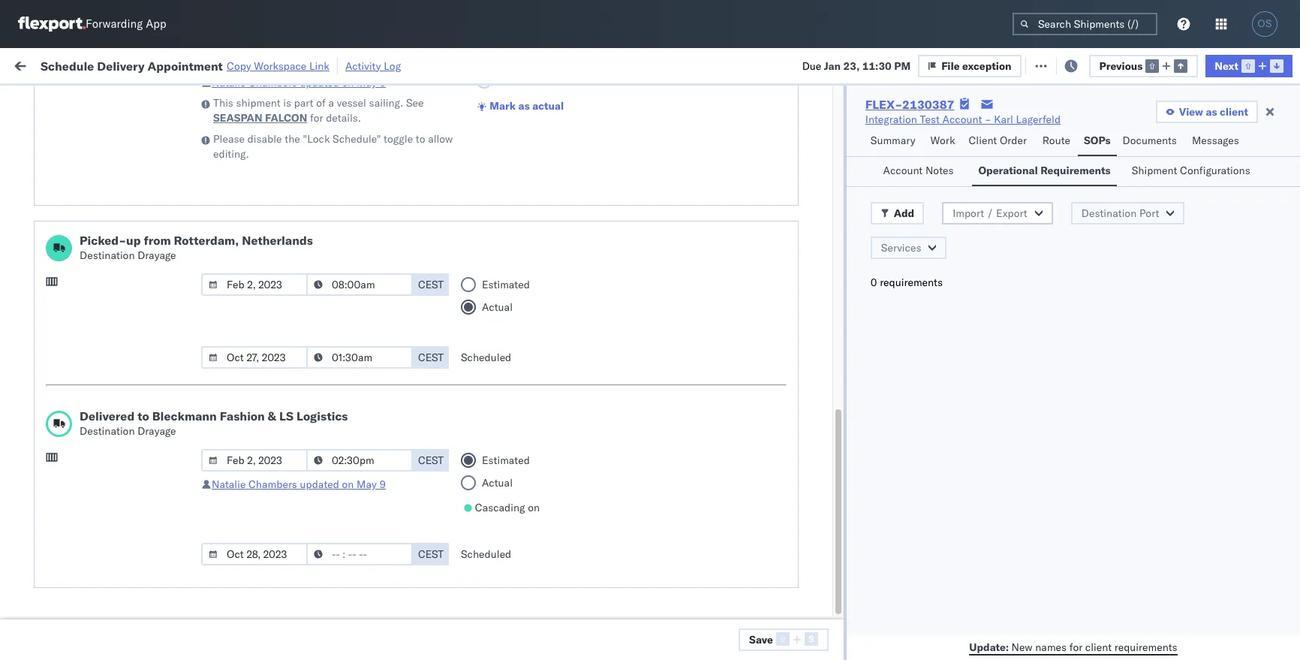 Task type: vqa. For each thing, say whether or not it's contained in the screenshot.
Jun the "11,"
no



Task type: locate. For each thing, give the bounding box(es) containing it.
1 vertical spatial upload customs clearance documents
[[35, 471, 164, 500]]

hlxu8034992 for fourth schedule pickup from los angeles, ca button from the bottom of the page
[[1085, 182, 1158, 195]]

deadline
[[242, 122, 278, 134]]

from inside the confirm pickup from rotterdam, netherlands
[[111, 570, 133, 584]]

flex-2130384 button
[[805, 509, 910, 530], [805, 509, 910, 530], [805, 542, 910, 563], [805, 542, 910, 563]]

chambers down 2:59 am est, jan 25, 2023
[[249, 478, 297, 491]]

import inside import work button
[[128, 58, 162, 72]]

2023 right '30,'
[[350, 546, 376, 559]]

appointment up confirm pickup from los angeles, ca link
[[123, 281, 185, 294]]

risk
[[311, 58, 329, 72]]

1 clearance from the top
[[116, 207, 164, 220]]

0 horizontal spatial to
[[138, 409, 149, 424]]

test123456
[[1023, 116, 1086, 130], [1023, 149, 1086, 163], [1023, 182, 1086, 196], [1023, 215, 1086, 229]]

0 vertical spatial client
[[1220, 105, 1249, 119]]

7 ocean fcl from the top
[[460, 480, 512, 493]]

ceau7522281, hlxu6269489, hlxu8034992 up operational requirements
[[925, 149, 1158, 162]]

1 vertical spatial natalie
[[212, 478, 246, 491]]

hlxu6269489,
[[1005, 116, 1082, 129], [1005, 149, 1082, 162], [1005, 182, 1082, 195], [1005, 215, 1082, 228]]

pickup
[[82, 108, 114, 121], [82, 174, 114, 187], [82, 240, 114, 253], [76, 306, 108, 320], [82, 372, 114, 386], [82, 405, 114, 419], [82, 438, 114, 452], [82, 537, 114, 551], [76, 570, 108, 584]]

test123456 for fourth schedule pickup from los angeles, ca button from the bottom of the page
[[1023, 182, 1086, 196]]

0 vertical spatial import
[[128, 58, 162, 72]]

flex-1846748 up summary
[[829, 116, 907, 130]]

10 fcl from the top
[[493, 579, 512, 592]]

angeles, for 2:59 am est, dec 14, 2022
[[161, 240, 202, 253]]

updated down 2:59 am est, jan 25, 2023
[[300, 478, 339, 491]]

2 hlxu8034992 from the top
[[1085, 149, 1158, 162]]

flex- for schedule pickup from los angeles, ca button related to 2:59 am est, jan 13, 2023
[[829, 380, 861, 394]]

natalie chambers updated on may 9 button
[[212, 76, 386, 89], [212, 478, 386, 491]]

ceau7522281, for schedule pickup from los angeles, ca button for 2:59 am edt, nov 5, 2022
[[925, 116, 1002, 129]]

nov up "lock
[[313, 116, 333, 130]]

2 confirm delivery from the top
[[35, 611, 114, 624]]

confirm delivery
[[35, 347, 114, 360], [35, 611, 114, 624]]

confirm
[[35, 306, 73, 320], [35, 347, 73, 360], [35, 570, 73, 584], [35, 611, 73, 624]]

flex-1846748 up add button
[[829, 182, 907, 196]]

pm for 8:30 pm est, jan 30, 2023
[[267, 546, 284, 559]]

schedule pickup from rotterdam, netherlands link for 11:30 pm est, jan 23, 2023
[[35, 404, 213, 434]]

0 vertical spatial schedule pickup from rotterdam, netherlands link
[[35, 404, 213, 434]]

2 lhuu7894563, uetu5238478 from the top
[[925, 281, 1079, 294]]

1 -- : -- -- text field from the top
[[306, 273, 413, 296]]

confirm delivery button
[[35, 346, 114, 362], [35, 610, 114, 627]]

next button
[[1206, 54, 1293, 77]]

los for 2:59 am edt, nov 5, 2022
[[142, 108, 158, 121]]

flex
[[805, 122, 822, 134]]

flex-1846748
[[829, 116, 907, 130], [829, 149, 907, 163], [829, 182, 907, 196], [829, 215, 907, 229]]

fcl for 2:59 am est, dec 14, 2022
[[493, 281, 512, 295]]

1 schedule pickup from los angeles, ca link from the top
[[35, 107, 213, 137]]

vessel
[[337, 96, 366, 110]]

client right names
[[1086, 640, 1112, 654]]

los right 'up'
[[142, 240, 158, 253]]

2 vertical spatial schedule delivery appointment button
[[35, 511, 185, 528]]

for inside "this shipment is part of a vessel sailing. see seaspan falcon for details."
[[310, 111, 323, 125]]

clearance
[[116, 207, 164, 220], [116, 471, 164, 485]]

test
[[920, 113, 940, 126], [623, 215, 643, 229], [721, 215, 741, 229], [702, 380, 721, 394], [709, 413, 729, 427], [709, 480, 729, 493], [709, 513, 729, 526], [709, 546, 729, 559], [709, 579, 729, 592], [709, 612, 729, 625]]

los down ready
[[142, 108, 158, 121]]

3 schedule pickup from los angeles, ca button from the top
[[35, 239, 213, 271]]

client
[[969, 134, 998, 147]]

0 vertical spatial schedule pickup from rotterdam, netherlands button
[[35, 404, 213, 436]]

client up operator
[[1220, 105, 1249, 119]]

ca for 2:59 am est, dec 14, 2022
[[35, 255, 49, 268]]

dec for appointment
[[312, 281, 332, 295]]

0 vertical spatial chambers
[[249, 76, 297, 89]]

hlxu8034992 down sops
[[1085, 149, 1158, 162]]

los for 2:59 am est, jan 25, 2023
[[142, 438, 158, 452]]

confirm inside confirm pickup from los angeles, ca
[[35, 306, 73, 320]]

2 bosch from the left
[[655, 215, 685, 229]]

8:30 am est, feb 3, 2023
[[242, 612, 372, 625]]

delivered to bleckmann fashion & ls logistics destination drayage
[[80, 409, 348, 438]]

test123456 down route
[[1023, 149, 1086, 163]]

3 schedule pickup from los angeles, ca link from the top
[[35, 239, 213, 269]]

chambers for 1st natalie chambers updated on may 9 button from the bottom
[[249, 478, 297, 491]]

1846748 down summary
[[861, 149, 907, 163]]

1 horizontal spatial requirements
[[1115, 640, 1178, 654]]

2:59 down fashion
[[242, 446, 265, 460]]

1 vertical spatial chambers
[[249, 478, 297, 491]]

4 fcl from the top
[[493, 347, 512, 361]]

los down bleckmann
[[142, 438, 158, 452]]

pickup for 11:30 pm est, jan 23, 2023
[[82, 405, 114, 419]]

for
[[144, 93, 156, 104], [310, 111, 323, 125], [1070, 640, 1083, 654]]

0 vertical spatial lhuu7894563, uetu5238478
[[925, 248, 1079, 261]]

natalie up in
[[212, 76, 246, 89]]

schedule pickup from los angeles, ca up upload customs clearance documents button
[[35, 174, 202, 202]]

appointment
[[148, 58, 223, 73], [123, 148, 185, 162], [123, 281, 185, 294], [123, 512, 185, 525]]

0 horizontal spatial as
[[519, 99, 530, 113]]

3 fcl from the top
[[493, 314, 512, 328]]

2 8:30 from the top
[[242, 612, 265, 625]]

1 bosch from the left
[[557, 215, 587, 229]]

1 vertical spatial upload
[[35, 471, 69, 485]]

2023 down 2:00 am est, feb 3, 2023
[[346, 612, 372, 625]]

work up work, in the left of the page
[[164, 58, 190, 72]]

schedule delivery appointment button up the confirm pickup from rotterdam, netherlands
[[35, 511, 185, 528]]

angeles, down bleckmann
[[161, 438, 202, 452]]

natalie
[[212, 76, 246, 89], [212, 478, 246, 491]]

clearance up 'up'
[[116, 207, 164, 220]]

1 vertical spatial estimated
[[482, 454, 530, 467]]

1 ceau7522281, from the top
[[925, 116, 1002, 129]]

1 vertical spatial flex-2130384
[[829, 546, 907, 559]]

nov left 9, at left
[[312, 215, 332, 229]]

schedule for schedule delivery appointment button associated with 2:59 am edt, nov 5, 2022
[[35, 148, 79, 162]]

schedule delivery appointment button down workitem button
[[35, 148, 185, 164]]

flex-
[[866, 97, 903, 112], [829, 116, 861, 130], [829, 149, 861, 163], [829, 182, 861, 196], [829, 215, 861, 229], [829, 248, 861, 262], [829, 281, 861, 295], [829, 314, 861, 328], [829, 347, 861, 361], [829, 380, 861, 394], [829, 413, 861, 427], [829, 446, 861, 460], [829, 480, 861, 493], [829, 513, 861, 526], [829, 546, 861, 559], [829, 579, 861, 592], [829, 612, 861, 625]]

schedule pickup from los angeles, ca link down ready
[[35, 107, 213, 137]]

3 schedule pickup from los angeles, ca from the top
[[35, 240, 202, 268]]

pickup for 2:59 am est, jan 25, 2023
[[82, 438, 114, 452]]

8:30 down 2:00 am est, feb 3, 2023
[[242, 612, 265, 625]]

for left work, in the left of the page
[[144, 93, 156, 104]]

my work
[[15, 54, 82, 75]]

1 vertical spatial -- : -- -- text field
[[306, 346, 413, 369]]

1 vertical spatial mmm d, yyyy text field
[[201, 543, 308, 566]]

scheduled
[[461, 351, 512, 364], [461, 547, 512, 561]]

MMM D, YYYY text field
[[201, 346, 308, 369], [201, 449, 308, 472]]

2 horizontal spatial for
[[1070, 640, 1083, 654]]

11:30
[[863, 59, 892, 72], [242, 413, 271, 427], [242, 480, 271, 493]]

flex- for schedule delivery appointment button corresponding to 2:59 am est, dec 14, 2022
[[829, 281, 861, 295]]

natalie chambers updated on may 9 button down "759 at risk"
[[212, 76, 386, 89]]

flexport. image
[[18, 17, 86, 32]]

11:30 pm est, jan 28, 2023
[[242, 480, 382, 493]]

schedule pickup from los angeles, ca link for 2:59 am edt, nov 5, 2022
[[35, 107, 213, 137]]

1 chambers from the top
[[249, 76, 297, 89]]

2022 for 2:59 am edt, nov 5, 2022 schedule pickup from los angeles, ca link
[[348, 116, 374, 130]]

2 customs from the top
[[71, 471, 114, 485]]

angeles, for 2:59 am edt, nov 5, 2022
[[161, 108, 202, 121]]

nov for schedule delivery appointment
[[313, 149, 333, 163]]

track
[[383, 58, 407, 72]]

2 vertical spatial schedule delivery appointment link
[[35, 511, 185, 526]]

1889466 up 0
[[861, 248, 907, 262]]

1 ceau7522281, hlxu6269489, hlxu8034992 from the top
[[925, 116, 1158, 129]]

pickup inside confirm pickup from los angeles, ca
[[76, 306, 108, 320]]

2 flex-2130384 from the top
[[829, 546, 907, 559]]

netherlands inside the confirm pickup from rotterdam, netherlands
[[35, 585, 93, 599]]

0 horizontal spatial bosch ocean test
[[557, 215, 643, 229]]

2 vertical spatial schedule delivery appointment
[[35, 512, 185, 525]]

1889466 down services on the top of page
[[861, 281, 907, 295]]

1 schedule delivery appointment from the top
[[35, 148, 185, 162]]

1 bosch ocean test from the left
[[557, 215, 643, 229]]

0 vertical spatial confirm delivery
[[35, 347, 114, 360]]

11:30 up flex-2130387 link
[[863, 59, 892, 72]]

destination port button
[[1072, 202, 1185, 225]]

customs up picked-
[[71, 207, 114, 220]]

import left /
[[953, 207, 985, 220]]

2130387 for 11:30 pm est, jan 28, 2023
[[861, 480, 907, 493]]

ocean
[[460, 215, 490, 229], [590, 215, 620, 229], [687, 215, 718, 229], [460, 281, 490, 295], [460, 314, 490, 328], [460, 347, 490, 361], [460, 380, 490, 394], [460, 446, 490, 460], [460, 480, 490, 493], [460, 513, 490, 526], [460, 546, 490, 559], [460, 579, 490, 592], [460, 612, 490, 625]]

import for import / export
[[953, 207, 985, 220]]

pickup inside the confirm pickup from rotterdam, netherlands
[[76, 570, 108, 584]]

1 hlxu8034992 from the top
[[1085, 116, 1158, 129]]

client
[[1220, 105, 1249, 119], [1086, 640, 1112, 654]]

file exception
[[1044, 58, 1114, 72], [942, 59, 1012, 72]]

view
[[1180, 105, 1204, 119]]

flex-1889466 down services on the top of page
[[829, 281, 907, 295]]

1 vertical spatial dec
[[312, 281, 332, 295]]

1 vertical spatial 2:59 am edt, nov 5, 2022
[[242, 149, 374, 163]]

3 am from the top
[[267, 215, 285, 229]]

confirm pickup from rotterdam, netherlands
[[35, 570, 189, 599]]

from for 11:30 pm est, jan 23, 2023
[[117, 405, 139, 419]]

drayage down 'up'
[[138, 249, 176, 262]]

2:59 up "9:00"
[[242, 281, 265, 295]]

schedule pickup from los angeles, ca down upload customs clearance documents button
[[35, 240, 202, 268]]

5 schedule pickup from los angeles, ca button from the top
[[35, 437, 213, 469]]

to inside "please disable the "lock schedule" toggle to allow editing."
[[416, 132, 425, 146]]

1 vertical spatial schedule delivery appointment button
[[35, 280, 185, 296]]

confirm delivery link down confirm pickup from los angeles, ca
[[35, 346, 114, 361]]

flex-1889466 up 0
[[829, 248, 907, 262]]

natalie down delivered to bleckmann fashion & ls logistics destination drayage
[[212, 478, 246, 491]]

jan left 25,
[[312, 446, 329, 460]]

hlxu6269489, up route
[[1005, 116, 1082, 129]]

documents button
[[1117, 127, 1187, 156]]

0 vertical spatial -- : -- -- text field
[[306, 273, 413, 296]]

los for 2:59 am est, dec 14, 2022
[[142, 240, 158, 253]]

resize handle column header
[[215, 116, 233, 660], [382, 116, 400, 660], [434, 116, 452, 660], [532, 116, 550, 660], [629, 116, 647, 660], [780, 116, 798, 660], [900, 116, 918, 660], [997, 116, 1015, 660], [1185, 116, 1203, 660], [1262, 116, 1280, 660]]

1 horizontal spatial for
[[310, 111, 323, 125]]

schedule pickup from los angeles, ca for 2:59 am est, jan 13, 2023
[[35, 372, 202, 401]]

confirm pickup from rotterdam, netherlands link
[[35, 570, 213, 600]]

1 vertical spatial 9
[[380, 478, 386, 491]]

flex-1889466 down 0
[[829, 314, 907, 328]]

import
[[128, 58, 162, 72], [953, 207, 985, 220]]

chambers for 1st natalie chambers updated on may 9 button
[[249, 76, 297, 89]]

consignee for flexport demo consignee
[[630, 380, 680, 394]]

may up no
[[357, 76, 377, 89]]

1 customs from the top
[[71, 207, 114, 220]]

1 actual from the top
[[482, 300, 513, 314]]

1 vertical spatial confirm delivery
[[35, 611, 114, 624]]

0 vertical spatial flex-2130384
[[829, 513, 907, 526]]

1 may from the top
[[357, 76, 377, 89]]

0 vertical spatial updated
[[300, 76, 339, 89]]

schedule for 2:59 am est, dec 14, 2022's schedule pickup from los angeles, ca button
[[35, 240, 79, 253]]

1 upload customs clearance documents from the top
[[35, 207, 164, 235]]

1 vertical spatial natalie chambers updated on may 9 button
[[212, 478, 386, 491]]

8:30 up 2:00 am est, feb 3, 2023
[[242, 546, 265, 559]]

5 schedule pickup from los angeles, ca link from the top
[[35, 437, 213, 468]]

operator
[[1211, 122, 1247, 134]]

1 vertical spatial 3,
[[333, 612, 343, 625]]

3 schedule delivery appointment link from the top
[[35, 511, 185, 526]]

integration test account - karl lagerfeld
[[866, 113, 1061, 126], [655, 413, 850, 427], [655, 480, 850, 493], [655, 513, 850, 526], [655, 546, 850, 559], [655, 579, 850, 592], [655, 612, 850, 625]]

0 vertical spatial documents
[[1123, 134, 1178, 147]]

2 dec from the top
[[312, 281, 332, 295]]

import inside 'import / export' button
[[953, 207, 985, 220]]

schedule delivery appointment for 2:59 am est, dec 14, 2022
[[35, 281, 185, 294]]

1 vertical spatial clearance
[[116, 471, 164, 485]]

details.
[[326, 111, 361, 125]]

2023 right 28,
[[356, 480, 382, 493]]

1 vertical spatial schedule pickup from rotterdam, netherlands button
[[35, 537, 213, 568]]

update:
[[970, 640, 1009, 654]]

part
[[294, 96, 314, 110]]

2 schedule pickup from rotterdam, netherlands from the top
[[35, 537, 195, 566]]

ocean fcl for 9:00 am est, dec 24, 2022
[[460, 347, 512, 361]]

flex-1889466 for schedule delivery appointment
[[829, 281, 907, 295]]

2 ocean fcl from the top
[[460, 281, 512, 295]]

5 ca from the top
[[35, 387, 49, 401]]

nov down "lock
[[313, 149, 333, 163]]

0 vertical spatial upload customs clearance documents link
[[35, 206, 213, 236]]

2 2130384 from the top
[[861, 546, 907, 559]]

0 vertical spatial schedule delivery appointment button
[[35, 148, 185, 164]]

numbers inside button
[[1078, 122, 1115, 134]]

1 drayage from the top
[[138, 249, 176, 262]]

mbl/mawb numbers button
[[1015, 119, 1188, 134]]

appointment up ready for work, blocked, in progress
[[148, 58, 223, 73]]

/
[[987, 207, 994, 220]]

0 vertical spatial natalie chambers updated on may 9 button
[[212, 76, 386, 89]]

los up bleckmann
[[142, 372, 158, 386]]

2 flex-1889466 from the top
[[829, 281, 907, 295]]

0 horizontal spatial consignee
[[630, 380, 680, 394]]

delivery up the confirm pickup from rotterdam, netherlands
[[82, 512, 120, 525]]

0 vertical spatial feb
[[312, 579, 331, 592]]

may
[[357, 76, 377, 89], [357, 478, 377, 491]]

0 vertical spatial 9
[[380, 76, 386, 89]]

1 vertical spatial edt,
[[287, 149, 310, 163]]

1 horizontal spatial as
[[1206, 105, 1218, 119]]

3, for 2:00 am est, feb 3, 2023
[[333, 579, 343, 592]]

5 fcl from the top
[[493, 380, 512, 394]]

1846748 up services on the top of page
[[861, 215, 907, 229]]

MMM D, YYYY text field
[[201, 273, 308, 296], [201, 543, 308, 566]]

appointment for 2:59 am edt, nov 5, 2022 schedule delivery appointment link
[[123, 148, 185, 162]]

1 updated from the top
[[300, 76, 339, 89]]

ca for 2:59 am est, jan 25, 2023
[[35, 453, 49, 467]]

rotterdam, inside the confirm pickup from rotterdam, netherlands
[[136, 570, 189, 584]]

destination inside button
[[1082, 207, 1137, 220]]

0 vertical spatial natalie chambers updated on may 9
[[212, 76, 386, 89]]

3 schedule delivery appointment from the top
[[35, 512, 185, 525]]

destination down picked-
[[80, 249, 135, 262]]

delivery down confirm pickup from los angeles, ca
[[76, 347, 114, 360]]

actual
[[533, 99, 564, 113]]

schedule for schedule pickup from los angeles, ca button for 2:59 am edt, nov 5, 2022
[[35, 108, 79, 121]]

2 consignee from the left
[[724, 380, 775, 394]]

5,
[[335, 116, 345, 130], [335, 149, 345, 163]]

disable
[[248, 132, 282, 146]]

28,
[[337, 480, 354, 493]]

2 actual from the top
[[482, 476, 513, 490]]

10 ocean fcl from the top
[[460, 579, 512, 592]]

1 vertical spatial lhuu7894563,
[[925, 281, 1003, 294]]

pickup for 2:00 am est, feb 3, 2023
[[76, 570, 108, 584]]

hlxu6269489, for 2nd schedule pickup from los angeles, ca link
[[1005, 182, 1082, 195]]

schedule pickup from los angeles, ca button for 2:59 am est, dec 14, 2022
[[35, 239, 213, 271]]

account inside button
[[884, 164, 923, 177]]

2023 for 8:30 pm est, jan 30, 2023
[[350, 546, 376, 559]]

1 vertical spatial mmm d, yyyy text field
[[201, 449, 308, 472]]

shipment configurations button
[[1126, 157, 1264, 186]]

1 vertical spatial natalie chambers updated on may 9
[[212, 478, 386, 491]]

1 vertical spatial 23,
[[337, 413, 354, 427]]

0 horizontal spatial work
[[164, 58, 190, 72]]

pm up 2:00 am est, feb 3, 2023
[[267, 546, 284, 559]]

actual
[[482, 300, 513, 314], [482, 476, 513, 490]]

jan
[[824, 59, 841, 72], [312, 380, 329, 394], [318, 413, 335, 427], [312, 446, 329, 460], [318, 480, 335, 493], [311, 546, 328, 559]]

1 estimated from the top
[[482, 278, 530, 291]]

2023 right "logistics" at the left of the page
[[356, 413, 382, 427]]

confirm for confirm pickup from rotterdam, netherlands 'button'
[[35, 570, 73, 584]]

2:59 am est, dec 14, 2022 for schedule delivery appointment
[[242, 281, 380, 295]]

2 2:00 from the top
[[242, 579, 265, 592]]

2:59 am est, dec 14, 2022 up the "9:00 am est, dec 24, 2022"
[[242, 281, 380, 295]]

file exception button
[[1020, 54, 1124, 76], [1020, 54, 1124, 76], [919, 54, 1022, 77], [919, 54, 1022, 77]]

appointment up confirm pickup from rotterdam, netherlands link
[[123, 512, 185, 525]]

requirements
[[880, 276, 943, 289], [1115, 640, 1178, 654]]

2 drayage from the top
[[138, 424, 176, 438]]

1 vertical spatial 2:00
[[242, 579, 265, 592]]

ocean for 2:59 am est, dec 14, 2022
[[460, 281, 490, 295]]

schedule delivery appointment link for 2:59 am edt, nov 5, 2022
[[35, 148, 185, 163]]

1 lhuu7894563, from the top
[[925, 248, 1003, 261]]

2:59 down 2:00 am est, nov 9, 2022
[[242, 248, 265, 262]]

2023
[[350, 380, 377, 394], [356, 413, 382, 427], [350, 446, 377, 460], [356, 480, 382, 493], [350, 546, 376, 559], [346, 579, 372, 592], [346, 612, 372, 625]]

fcl for 11:30 pm est, jan 28, 2023
[[493, 480, 512, 493]]

0 vertical spatial 23,
[[844, 59, 860, 72]]

as for view
[[1206, 105, 1218, 119]]

0 vertical spatial lhuu7894563,
[[925, 248, 1003, 261]]

2:00 up picked-up from rotterdam, netherlands destination drayage
[[242, 215, 265, 229]]

3 test123456 from the top
[[1023, 182, 1086, 196]]

4 hlxu8034992 from the top
[[1085, 215, 1158, 228]]

rotterdam, for 11:30 pm est, jan 23, 2023
[[142, 405, 195, 419]]

1 2:00 from the top
[[242, 215, 265, 229]]

1 natalie chambers updated on may 9 button from the top
[[212, 76, 386, 89]]

netherlands
[[242, 233, 313, 248], [35, 420, 93, 434], [35, 552, 93, 566], [35, 585, 93, 599]]

test123456 for upload customs clearance documents button
[[1023, 215, 1086, 229]]

to inside delivered to bleckmann fashion & ls logistics destination drayage
[[138, 409, 149, 424]]

flex-1889466
[[829, 248, 907, 262], [829, 281, 907, 295], [829, 314, 907, 328], [829, 347, 907, 361]]

activity log button
[[345, 57, 401, 74]]

nov for upload customs clearance documents
[[312, 215, 332, 229]]

hlxu6269489, for 2:59 am edt, nov 5, 2022 schedule pickup from los angeles, ca link
[[1005, 116, 1082, 129]]

fcl for 2:00 am est, nov 9, 2022
[[493, 215, 512, 229]]

services
[[882, 241, 922, 255]]

customs inside button
[[71, 207, 114, 220]]

9 down 205 on track
[[380, 76, 386, 89]]

flex-1846748 for 2:59 am edt, nov 5, 2022 schedule pickup from los angeles, ca link
[[829, 116, 907, 130]]

0 vertical spatial estimated
[[482, 278, 530, 291]]

schedule pickup from los angeles, ca button up delivered
[[35, 371, 213, 403]]

0 vertical spatial customs
[[71, 207, 114, 220]]

2 upload from the top
[[35, 471, 69, 485]]

0 vertical spatial destination
[[1082, 207, 1137, 220]]

0 horizontal spatial client
[[1086, 640, 1112, 654]]

1 edt, from the top
[[287, 116, 310, 130]]

1 horizontal spatial work
[[931, 134, 956, 147]]

6 2:59 from the top
[[242, 446, 265, 460]]

file down search shipments (/) "text field"
[[1044, 58, 1062, 72]]

0 vertical spatial 5,
[[335, 116, 345, 130]]

schedule pickup from los angeles, ca down delivered
[[35, 438, 202, 467]]

mark
[[490, 99, 516, 113]]

2:59 am edt, nov 5, 2022 for schedule delivery appointment
[[242, 149, 374, 163]]

1 vertical spatial nov
[[313, 149, 333, 163]]

0 vertical spatial 2:59 am edt, nov 5, 2022
[[242, 116, 374, 130]]

pm right fashion
[[274, 413, 290, 427]]

flex- for 2:59 am est, dec 14, 2022's schedule pickup from los angeles, ca button
[[829, 248, 861, 262]]

0 horizontal spatial file exception
[[942, 59, 1012, 72]]

2 vertical spatial for
[[1070, 640, 1083, 654]]

angeles, up picked-up from rotterdam, netherlands destination drayage
[[161, 174, 202, 187]]

ceau7522281,
[[925, 116, 1002, 129], [925, 149, 1002, 162], [925, 182, 1002, 195], [925, 215, 1002, 228]]

2 9 from the top
[[380, 478, 386, 491]]

schedule pickup from rotterdam, netherlands for 8:30
[[35, 537, 195, 566]]

1 vertical spatial confirm delivery link
[[35, 610, 114, 625]]

0 vertical spatial upload customs clearance documents
[[35, 207, 164, 235]]

ocean for 2:00 am est, nov 9, 2022
[[460, 215, 490, 229]]

9
[[380, 76, 386, 89], [380, 478, 386, 491]]

3 ocean fcl from the top
[[460, 314, 512, 328]]

as inside button
[[1206, 105, 1218, 119]]

2:59
[[242, 116, 265, 130], [242, 149, 265, 163], [242, 248, 265, 262], [242, 281, 265, 295], [242, 380, 265, 394], [242, 446, 265, 460]]

hlxu8034992 up sops
[[1085, 116, 1158, 129]]

5, down schedule"
[[335, 149, 345, 163]]

flex-1889466 up flex-1893174
[[829, 347, 907, 361]]

natalie chambers updated on may 9 down "759 at risk"
[[212, 76, 386, 89]]

lagerfeld
[[1017, 113, 1061, 126], [806, 413, 850, 427], [806, 480, 850, 493], [806, 513, 850, 526], [806, 546, 850, 559], [806, 579, 850, 592], [806, 612, 850, 625]]

ocean fcl for 11:30 pm est, jan 28, 2023
[[460, 480, 512, 493]]

1 vertical spatial schedule pickup from rotterdam, netherlands
[[35, 537, 195, 566]]

2022 for 2:59 am est, dec 14, 2022's schedule delivery appointment link
[[353, 281, 380, 295]]

11:30 down 2:59 am est, jan 25, 2023
[[242, 480, 271, 493]]

customs for first upload customs clearance documents link from the bottom
[[71, 471, 114, 485]]

5 resize handle column header from the left
[[629, 116, 647, 660]]

0 vertical spatial 3,
[[333, 579, 343, 592]]

0 horizontal spatial for
[[144, 93, 156, 104]]

0 vertical spatial 2:59 am est, dec 14, 2022
[[242, 248, 380, 262]]

as right 'view'
[[1206, 105, 1218, 119]]

am
[[267, 116, 285, 130], [267, 149, 285, 163], [267, 215, 285, 229], [267, 248, 285, 262], [267, 281, 285, 295], [267, 347, 285, 361], [267, 380, 285, 394], [267, 446, 285, 460], [267, 579, 285, 592], [267, 612, 285, 625]]

pickup for 8:30 pm est, jan 30, 2023
[[82, 537, 114, 551]]

nov for schedule pickup from los angeles, ca
[[313, 116, 333, 130]]

2 natalie chambers updated on may 9 from the top
[[212, 478, 386, 491]]

customs down delivered
[[71, 471, 114, 485]]

11:30 for 11:30 pm est, jan 28, 2023
[[242, 480, 271, 493]]

Search Work text field
[[795, 54, 959, 76]]

1 vertical spatial work
[[931, 134, 956, 147]]

1 vertical spatial for
[[310, 111, 323, 125]]

1 upload from the top
[[35, 207, 69, 220]]

numbers inside container numbers
[[925, 128, 962, 140]]

4 ceau7522281, from the top
[[925, 215, 1002, 228]]

mmm d, yyyy text field down fashion
[[201, 449, 308, 472]]

test123456 down operational requirements
[[1023, 182, 1086, 196]]

dec up the "9:00 am est, dec 24, 2022"
[[312, 281, 332, 295]]

confirm inside the confirm pickup from rotterdam, netherlands
[[35, 570, 73, 584]]

-- : -- -- text field
[[306, 543, 413, 566]]

as right mark
[[519, 99, 530, 113]]

batch action
[[1216, 58, 1281, 72]]

1 vertical spatial import
[[953, 207, 985, 220]]

0 vertical spatial dec
[[312, 248, 332, 262]]

1 flex-1889466 from the top
[[829, 248, 907, 262]]

ocean for 9:00 am est, dec 24, 2022
[[460, 347, 490, 361]]

2023 for 2:59 am est, jan 13, 2023
[[350, 380, 377, 394]]

5 am from the top
[[267, 281, 285, 295]]

-- : -- -- text field up 13,
[[306, 346, 413, 369]]

1 vertical spatial customs
[[71, 471, 114, 485]]

4 ceau7522281, hlxu6269489, hlxu8034992 from the top
[[925, 215, 1158, 228]]

schedule delivery appointment link down workitem button
[[35, 148, 185, 163]]

schedule pickup from los angeles, ca link down delivered
[[35, 437, 213, 468]]

previous
[[1100, 59, 1143, 72]]

1889466 for schedule pickup from los angeles, ca
[[861, 248, 907, 262]]

los for 2:59 am est, jan 13, 2023
[[142, 372, 158, 386]]

2 schedule pickup from rotterdam, netherlands link from the top
[[35, 537, 213, 567]]

natalie chambers updated on may 9
[[212, 76, 386, 89], [212, 478, 386, 491]]

lhuu7894563, uetu5238478
[[925, 248, 1079, 261], [925, 281, 1079, 294]]

edt, down the
[[287, 149, 310, 163]]

dec left 24,
[[312, 347, 332, 361]]

1 9 from the top
[[380, 76, 386, 89]]

-- : -- -- text field up 28,
[[306, 449, 413, 472]]

angeles, down work, in the left of the page
[[161, 108, 202, 121]]

4 test123456 from the top
[[1023, 215, 1086, 229]]

2 -- : -- -- text field from the top
[[306, 346, 413, 369]]

1 horizontal spatial consignee
[[724, 380, 775, 394]]

destination inside picked-up from rotterdam, netherlands destination drayage
[[80, 249, 135, 262]]

netherlands for 11:30
[[35, 420, 93, 434]]

lhuu7894563, down import / export
[[925, 248, 1003, 261]]

3 2:59 from the top
[[242, 248, 265, 262]]

1 vertical spatial uetu5238478
[[1006, 281, 1079, 294]]

-- : -- -- text field
[[306, 273, 413, 296], [306, 346, 413, 369], [306, 449, 413, 472]]

3 ca from the top
[[35, 255, 49, 268]]

23, right due
[[844, 59, 860, 72]]

3 hlxu6269489, from the top
[[1005, 182, 1082, 195]]

flex-2130387 link
[[866, 97, 955, 112]]

hlxu6269489, down operational requirements button
[[1005, 215, 1082, 228]]

1 ocean fcl from the top
[[460, 215, 512, 229]]

fcl
[[493, 215, 512, 229], [493, 281, 512, 295], [493, 314, 512, 328], [493, 347, 512, 361], [493, 380, 512, 394], [493, 446, 512, 460], [493, 480, 512, 493], [493, 513, 512, 526], [493, 546, 512, 559], [493, 579, 512, 592], [493, 612, 512, 625]]

fcl for 2:59 am est, jan 25, 2023
[[493, 446, 512, 460]]

0 vertical spatial 14,
[[335, 248, 351, 262]]

to left allow
[[416, 132, 425, 146]]

1 schedule pickup from rotterdam, netherlands from the top
[[35, 405, 195, 434]]

pickup for 2:59 am edt, nov 5, 2022
[[82, 108, 114, 121]]

1 schedule pickup from los angeles, ca button from the top
[[35, 107, 213, 139]]

flex-2130384
[[829, 513, 907, 526], [829, 546, 907, 559]]

0 vertical spatial schedule delivery appointment link
[[35, 148, 185, 163]]

2 upload customs clearance documents link from the top
[[35, 471, 213, 501]]

205 on track
[[346, 58, 407, 72]]

1 2:59 am est, dec 14, 2022 from the top
[[242, 248, 380, 262]]

view as client
[[1180, 105, 1249, 119]]

1 vertical spatial requirements
[[1115, 640, 1178, 654]]

1 vertical spatial 8:30
[[242, 612, 265, 625]]

ocean for 8:30 pm est, jan 30, 2023
[[460, 546, 490, 559]]

2 2:59 from the top
[[242, 149, 265, 163]]

1 vertical spatial schedule delivery appointment link
[[35, 280, 185, 295]]

0 vertical spatial mmm d, yyyy text field
[[201, 273, 308, 296]]

flex-2130387 button
[[805, 410, 910, 431], [805, 410, 910, 431], [805, 476, 910, 497], [805, 476, 910, 497], [805, 575, 910, 596], [805, 575, 910, 596], [805, 608, 910, 629], [805, 608, 910, 629]]

0 horizontal spatial import
[[128, 58, 162, 72]]

filtered
[[15, 92, 52, 106]]

2:59 down disable
[[242, 149, 265, 163]]

1 vertical spatial drayage
[[138, 424, 176, 438]]

2:00 am est, feb 3, 2023
[[242, 579, 372, 592]]

1 horizontal spatial import
[[953, 207, 985, 220]]

ocean for 11:30 pm est, jan 28, 2023
[[460, 480, 490, 493]]

0 requirements
[[871, 276, 943, 289]]

next
[[1215, 59, 1239, 72]]

2 schedule delivery appointment link from the top
[[35, 280, 185, 295]]

schedule for schedule delivery appointment button corresponding to 2:59 am est, dec 14, 2022
[[35, 281, 79, 294]]

4 ocean fcl from the top
[[460, 347, 512, 361]]

schedule"
[[333, 132, 381, 146]]

flex- for 2:59 am est, jan 25, 2023 schedule pickup from los angeles, ca button
[[829, 446, 861, 460]]

view as client button
[[1156, 101, 1259, 123]]

0 vertical spatial to
[[416, 132, 425, 146]]

flex-2130387 for 11:30 pm est, jan 23, 2023
[[829, 413, 907, 427]]

9 right 28,
[[380, 478, 386, 491]]

1 horizontal spatial exception
[[1065, 58, 1114, 72]]

1846748 up summary
[[861, 116, 907, 130]]

1 horizontal spatial 23,
[[844, 59, 860, 72]]

0 vertical spatial nov
[[313, 116, 333, 130]]

schedule pickup from los angeles, ca button for 2:59 am edt, nov 5, 2022
[[35, 107, 213, 139]]

destination left port
[[1082, 207, 1137, 220]]

2 ceau7522281, hlxu6269489, hlxu8034992 from the top
[[925, 149, 1158, 162]]

schedule for 2:59 am est, jan 25, 2023 schedule pickup from los angeles, ca button
[[35, 438, 79, 452]]

2:59 for 2:59 am edt, nov 5, 2022 schedule pickup from los angeles, ca link
[[242, 116, 265, 130]]

1 vertical spatial scheduled
[[461, 547, 512, 561]]

0 vertical spatial schedule delivery appointment
[[35, 148, 185, 162]]

1 vertical spatial 14,
[[335, 281, 351, 295]]

2:59 am edt, nov 5, 2022 up "lock
[[242, 116, 374, 130]]

2 schedule delivery appointment from the top
[[35, 281, 185, 294]]

2023 for 2:00 am est, feb 3, 2023
[[346, 579, 372, 592]]

flex- for fourth schedule pickup from los angeles, ca button from the bottom of the page
[[829, 182, 861, 196]]

1 horizontal spatial file
[[1044, 58, 1062, 72]]

flex- for 8:30 pm est, jan 30, 2023's "schedule pickup from rotterdam, netherlands" button
[[829, 546, 861, 559]]

hlxu8034992
[[1085, 116, 1158, 129], [1085, 149, 1158, 162], [1085, 182, 1158, 195], [1085, 215, 1158, 228]]

flexport
[[557, 380, 597, 394]]

1 vertical spatial may
[[357, 478, 377, 491]]

feb down 2:00 am est, feb 3, 2023
[[312, 612, 331, 625]]

2:59 for 2:59 am est, jan 25, 2023 schedule pickup from los angeles, ca link
[[242, 446, 265, 460]]

hlxu8034992 down shipment
[[1085, 215, 1158, 228]]

on right cascading on the bottom of the page
[[528, 501, 540, 514]]

0 horizontal spatial numbers
[[925, 128, 962, 140]]

0 vertical spatial scheduled
[[461, 351, 512, 364]]

3 hlxu8034992 from the top
[[1085, 182, 1158, 195]]

hlxu8034992 up destination port
[[1085, 182, 1158, 195]]



Task type: describe. For each thing, give the bounding box(es) containing it.
schedule for 1st schedule delivery appointment button from the bottom of the page
[[35, 512, 79, 525]]

ocean for 2:00 am est, feb 3, 2023
[[460, 579, 490, 592]]

work button
[[925, 127, 963, 156]]

a
[[329, 96, 334, 110]]

from for 2:59 am est, jan 25, 2023
[[117, 438, 139, 452]]

4 resize handle column header from the left
[[532, 116, 550, 660]]

jan right due
[[824, 59, 841, 72]]

"lock
[[303, 132, 330, 146]]

2 confirm delivery button from the top
[[35, 610, 114, 627]]

flex-1846748 for first upload customs clearance documents link
[[829, 215, 907, 229]]

4 1846748 from the top
[[861, 215, 907, 229]]

update: new names for client requirements
[[970, 640, 1178, 654]]

1 vertical spatial documents
[[35, 222, 89, 235]]

2 ca from the top
[[35, 189, 49, 202]]

netherlands for 2:00
[[35, 585, 93, 599]]

pickup for 2:59 am est, jan 13, 2023
[[82, 372, 114, 386]]

2022 for second confirm delivery link from the bottom
[[353, 347, 380, 361]]

os
[[1258, 18, 1273, 29]]

pm for 11:30 pm est, jan 28, 2023
[[274, 480, 290, 493]]

2 may from the top
[[357, 478, 377, 491]]

rotterdam, for 8:30 pm est, jan 30, 2023
[[142, 537, 195, 551]]

8 ocean fcl from the top
[[460, 513, 512, 526]]

ocean fcl for 2:00 am est, feb 3, 2023
[[460, 579, 512, 592]]

route button
[[1037, 127, 1079, 156]]

schedule pickup from los angeles, ca for 2:59 am edt, nov 5, 2022
[[35, 108, 202, 136]]

client order button
[[963, 127, 1037, 156]]

2 mmm d, yyyy text field from the top
[[201, 449, 308, 472]]

ca inside confirm pickup from los angeles, ca
[[35, 321, 49, 335]]

on down 25,
[[342, 478, 354, 491]]

schedule for fourth schedule pickup from los angeles, ca button from the bottom of the page
[[35, 174, 79, 187]]

import work
[[128, 58, 190, 72]]

2 test123456 from the top
[[1023, 149, 1086, 163]]

jan for 2:59 am est, jan 25, 2023
[[312, 446, 329, 460]]

toggle
[[384, 132, 413, 146]]

copy workspace link button
[[227, 59, 330, 72]]

25,
[[332, 446, 348, 460]]

flex id
[[805, 122, 833, 134]]

2 confirm delivery link from the top
[[35, 610, 114, 625]]

ocean fcl for 2:59 am est, jan 25, 2023
[[460, 446, 512, 460]]

feb for 2:00 am est, feb 3, 2023
[[312, 579, 331, 592]]

1 confirm delivery link from the top
[[35, 346, 114, 361]]

2 mmm d, yyyy text field from the top
[[201, 543, 308, 566]]

2 natalie from the top
[[212, 478, 246, 491]]

4 cest from the top
[[418, 547, 444, 561]]

ocean fcl for 8:30 am est, feb 3, 2023
[[460, 612, 512, 625]]

2 ceau7522281, from the top
[[925, 149, 1002, 162]]

ca for 2:59 am edt, nov 5, 2022
[[35, 123, 49, 136]]

8 fcl from the top
[[493, 513, 512, 526]]

ocean for 2:59 am est, jan 25, 2023
[[460, 446, 490, 460]]

1 mmm d, yyyy text field from the top
[[201, 273, 308, 296]]

please
[[213, 132, 245, 146]]

8:30 for 8:30 am est, feb 3, 2023
[[242, 612, 265, 625]]

confirm pickup from los angeles, ca button
[[35, 305, 213, 337]]

customs for first upload customs clearance documents link
[[71, 207, 114, 220]]

2 upload customs clearance documents from the top
[[35, 471, 164, 500]]

confirm for 2nd confirm delivery button from the bottom of the page
[[35, 347, 73, 360]]

1 natalie from the top
[[212, 76, 246, 89]]

8 resize handle column header from the left
[[997, 116, 1015, 660]]

0 vertical spatial for
[[144, 93, 156, 104]]

7 am from the top
[[267, 380, 285, 394]]

schedule pickup from los angeles, ca for 2:59 am est, jan 25, 2023
[[35, 438, 202, 467]]

cascading on
[[475, 501, 540, 514]]

test123456 for schedule pickup from los angeles, ca button for 2:59 am edt, nov 5, 2022
[[1023, 116, 1086, 130]]

2 schedule pickup from los angeles, ca button from the top
[[35, 173, 213, 205]]

2 clearance from the top
[[116, 471, 164, 485]]

1 cest from the top
[[418, 278, 444, 291]]

1 flex-2130384 from the top
[[829, 513, 907, 526]]

2 bosch ocean test from the left
[[655, 215, 741, 229]]

ceau7522281, for fourth schedule pickup from los angeles, ca button from the bottom of the page
[[925, 182, 1002, 195]]

workitem
[[17, 122, 56, 134]]

schedule for "schedule pickup from rotterdam, netherlands" button associated with 11:30 pm est, jan 23, 2023
[[35, 405, 79, 419]]

8:30 for 8:30 pm est, jan 30, 2023
[[242, 546, 265, 559]]

1 confirm delivery button from the top
[[35, 346, 114, 362]]

from inside confirm pickup from los angeles, ca
[[111, 306, 133, 320]]

2:59 for 2:59 am est, dec 14, 2022's schedule delivery appointment link
[[242, 281, 265, 295]]

from inside picked-up from rotterdam, netherlands destination drayage
[[144, 233, 171, 248]]

ls
[[279, 409, 294, 424]]

schedule pickup from los angeles, ca link for 2:59 am est, dec 14, 2022
[[35, 239, 213, 269]]

feb for 8:30 am est, feb 3, 2023
[[312, 612, 331, 625]]

flex-2130387 for 2:00 am est, feb 3, 2023
[[829, 579, 907, 592]]

2 resize handle column header from the left
[[382, 116, 400, 660]]

flexport demo consignee
[[557, 380, 680, 394]]

ceau7522281, hlxu6269489, hlxu8034992 for 2nd schedule pickup from los angeles, ca link
[[925, 182, 1158, 195]]

message
[[202, 58, 244, 72]]

2022 for 2:59 am edt, nov 5, 2022 schedule delivery appointment link
[[348, 149, 374, 163]]

this
[[213, 96, 233, 110]]

1 am from the top
[[267, 116, 285, 130]]

save
[[750, 633, 773, 646]]

10 resize handle column header from the left
[[1262, 116, 1280, 660]]

2:59 for schedule pickup from los angeles, ca link corresponding to 2:59 am est, dec 14, 2022
[[242, 248, 265, 262]]

import for import work
[[128, 58, 162, 72]]

add
[[894, 207, 915, 220]]

3 schedule delivery appointment button from the top
[[35, 511, 185, 528]]

pm up flex-2130387 link
[[895, 59, 911, 72]]

jan for 8:30 pm est, jan 30, 2023
[[311, 546, 328, 559]]

0 vertical spatial 11:30
[[863, 59, 892, 72]]

2 vertical spatial documents
[[35, 486, 89, 500]]

ocean fcl for 8:30 pm est, jan 30, 2023
[[460, 546, 512, 559]]

action
[[1248, 58, 1281, 72]]

fcl for 8:30 pm est, jan 30, 2023
[[493, 546, 512, 559]]

work inside button
[[931, 134, 956, 147]]

30,
[[331, 546, 347, 559]]

rotterdam, inside picked-up from rotterdam, netherlands destination drayage
[[174, 233, 239, 248]]

snoozed
[[314, 93, 349, 104]]

numbers for container numbers
[[925, 128, 962, 140]]

0 horizontal spatial file
[[942, 59, 960, 72]]

destination port
[[1082, 207, 1160, 220]]

delivery up confirm pickup from los angeles, ca
[[82, 281, 120, 294]]

workspace
[[254, 59, 307, 72]]

delivery up ready
[[97, 58, 145, 73]]

hlxu6269489, for 2:59 am edt, nov 5, 2022 schedule delivery appointment link
[[1005, 149, 1082, 162]]

1893174
[[861, 380, 907, 394]]

deadline button
[[234, 119, 385, 134]]

2 schedule pickup from los angeles, ca from the top
[[35, 174, 202, 202]]

14, for schedule pickup from los angeles, ca
[[335, 248, 351, 262]]

lhuu7894563, for schedule pickup from los angeles, ca
[[925, 248, 1003, 261]]

1 2130384 from the top
[[861, 513, 907, 526]]

from for 2:59 am est, dec 14, 2022
[[117, 240, 139, 253]]

1 resize handle column header from the left
[[215, 116, 233, 660]]

flex- for 2nd confirm delivery button from the bottom of the page
[[829, 347, 861, 361]]

export
[[997, 207, 1028, 220]]

9 am from the top
[[267, 579, 285, 592]]

3 resize handle column header from the left
[[434, 116, 452, 660]]

schedule for 8:30 pm est, jan 30, 2023's "schedule pickup from rotterdam, netherlands" button
[[35, 537, 79, 551]]

see
[[406, 96, 424, 110]]

at
[[299, 58, 308, 72]]

&
[[268, 409, 276, 424]]

2 estimated from the top
[[482, 454, 530, 467]]

6 am from the top
[[267, 347, 285, 361]]

Search Shipments (/) text field
[[1013, 13, 1158, 35]]

message (0)
[[202, 58, 264, 72]]

205
[[346, 58, 366, 72]]

save button
[[739, 629, 829, 651]]

as for mark
[[519, 99, 530, 113]]

on left log
[[368, 58, 380, 72]]

0
[[871, 276, 878, 289]]

summary button
[[865, 127, 925, 156]]

(0)
[[244, 58, 264, 72]]

0 horizontal spatial exception
[[963, 59, 1012, 72]]

10 am from the top
[[267, 612, 285, 625]]

hlxu8034992 for schedule pickup from los angeles, ca button for 2:59 am edt, nov 5, 2022
[[1085, 116, 1158, 129]]

bleckmann
[[152, 409, 217, 424]]

2:59 for schedule pickup from los angeles, ca link related to 2:59 am est, jan 13, 2023
[[242, 380, 265, 394]]

9 resize handle column header from the left
[[1185, 116, 1203, 660]]

2:00 for 2:00 am est, nov 9, 2022
[[242, 215, 265, 229]]

delivery down the confirm pickup from rotterdam, netherlands
[[76, 611, 114, 624]]

2130387 for 11:30 pm est, jan 23, 2023
[[861, 413, 907, 427]]

14, for schedule delivery appointment
[[335, 281, 351, 295]]

container numbers
[[925, 116, 965, 140]]

flex id button
[[798, 119, 903, 134]]

netherlands inside picked-up from rotterdam, netherlands destination drayage
[[242, 233, 313, 248]]

ocean for 8:30 am est, feb 3, 2023
[[460, 612, 490, 625]]

from for 8:30 pm est, jan 30, 2023
[[117, 537, 139, 551]]

seaspan
[[213, 111, 263, 125]]

up
[[126, 233, 141, 248]]

seaspan falcon link
[[213, 110, 307, 125]]

2 cest from the top
[[418, 351, 444, 364]]

1 mmm d, yyyy text field from the top
[[201, 346, 308, 369]]

3 1846748 from the top
[[861, 182, 907, 196]]

batch action button
[[1193, 54, 1291, 76]]

confirm pickup from los angeles, ca
[[35, 306, 196, 335]]

los up upload customs clearance documents button
[[142, 174, 158, 187]]

flex- for "schedule pickup from rotterdam, netherlands" button associated with 11:30 pm est, jan 23, 2023
[[829, 413, 861, 427]]

clearance inside button
[[116, 207, 164, 220]]

pickup for 2:59 am est, dec 14, 2022
[[82, 240, 114, 253]]

1 confirm delivery from the top
[[35, 347, 114, 360]]

destination inside delivered to bleckmann fashion & ls logistics destination drayage
[[80, 424, 135, 438]]

port
[[1140, 207, 1160, 220]]

2 am from the top
[[267, 149, 285, 163]]

3 flex-1889466 from the top
[[829, 314, 907, 328]]

upload inside button
[[35, 207, 69, 220]]

7 resize handle column header from the left
[[900, 116, 918, 660]]

shipment
[[1132, 164, 1178, 177]]

schedule pickup from rotterdam, netherlands for 11:30
[[35, 405, 195, 434]]

0 horizontal spatial requirements
[[880, 276, 943, 289]]

id
[[824, 122, 833, 134]]

confirm pickup from rotterdam, netherlands button
[[35, 570, 213, 601]]

falcon
[[265, 111, 307, 125]]

schedule delivery appointment link for 2:59 am est, dec 14, 2022
[[35, 280, 185, 295]]

mbl/mawb
[[1023, 122, 1075, 134]]

import / export
[[953, 207, 1028, 220]]

2 updated from the top
[[300, 478, 339, 491]]

messages button
[[1187, 127, 1248, 156]]

natalie chambers updated on may 9 for 1st natalie chambers updated on may 9 button
[[212, 76, 386, 89]]

activity log
[[345, 59, 401, 72]]

new
[[1012, 640, 1033, 654]]

-- : -- -- text field for first mmm d, yyyy text field
[[306, 346, 413, 369]]

3 dec from the top
[[312, 347, 332, 361]]

flex- for upload customs clearance documents button
[[829, 215, 861, 229]]

from for 2:00 am est, feb 3, 2023
[[111, 570, 133, 584]]

ready
[[115, 93, 142, 104]]

flex-1846748 for 2nd schedule pickup from los angeles, ca link
[[829, 182, 907, 196]]

schedule pickup from los angeles, ca button for 2:59 am est, jan 25, 2023
[[35, 437, 213, 469]]

11:30 pm est, jan 23, 2023
[[242, 413, 382, 427]]

progress
[[235, 93, 273, 104]]

3 cest from the top
[[418, 454, 444, 467]]

delivery down workitem button
[[82, 148, 120, 162]]

2023 for 11:30 pm est, jan 23, 2023
[[356, 413, 382, 427]]

work inside button
[[164, 58, 190, 72]]

2:00 for 2:00 am est, feb 3, 2023
[[242, 579, 265, 592]]

client inside button
[[1220, 105, 1249, 119]]

link
[[309, 59, 330, 72]]

on up ":" at top left
[[342, 76, 354, 89]]

6 resize handle column header from the left
[[780, 116, 798, 660]]

flex-1846748 for 2:59 am edt, nov 5, 2022 schedule delivery appointment link
[[829, 149, 907, 163]]

:
[[349, 93, 352, 104]]

configurations
[[1181, 164, 1251, 177]]

allow
[[428, 132, 453, 146]]

test inside the integration test account - karl lagerfeld link
[[920, 113, 940, 126]]

3 1889466 from the top
[[861, 314, 907, 328]]

2:59 am est, jan 25, 2023
[[242, 446, 377, 460]]

forwarding app
[[86, 17, 166, 31]]

sops
[[1085, 134, 1111, 147]]

1 upload customs clearance documents link from the top
[[35, 206, 213, 236]]

delivered
[[80, 409, 135, 424]]

activity
[[345, 59, 381, 72]]

ceau7522281, hlxu6269489, hlxu8034992 for 2:59 am edt, nov 5, 2022 schedule delivery appointment link
[[925, 149, 1158, 162]]

2:00 am est, nov 9, 2022
[[242, 215, 373, 229]]

services button
[[871, 237, 947, 259]]

of
[[316, 96, 326, 110]]

scheduled for delivered to bleckmann fashion & ls logistics
[[461, 547, 512, 561]]

demo
[[599, 380, 627, 394]]

8 am from the top
[[267, 446, 285, 460]]

ceau7522281, for upload customs clearance documents button
[[925, 215, 1002, 228]]

2 schedule pickup from los angeles, ca link from the top
[[35, 173, 213, 203]]

please disable the "lock schedule" toggle to allow editing.
[[213, 132, 453, 161]]

from for 2:59 am est, jan 13, 2023
[[117, 372, 139, 386]]

13,
[[332, 380, 348, 394]]

messages
[[1193, 134, 1240, 147]]

ready for work, blocked, in progress
[[115, 93, 273, 104]]

schedule for schedule pickup from los angeles, ca button related to 2:59 am est, jan 13, 2023
[[35, 372, 79, 386]]

schedule pickup from los angeles, ca link for 2:59 am est, jan 13, 2023
[[35, 371, 213, 401]]

shipment configurations
[[1132, 164, 1251, 177]]

1 1846748 from the top
[[861, 116, 907, 130]]

5, for schedule pickup from los angeles, ca
[[335, 116, 345, 130]]

mbl/mawb numbers
[[1023, 122, 1115, 134]]

drayage inside picked-up from rotterdam, netherlands destination drayage
[[138, 249, 176, 262]]

upload customs clearance documents button
[[35, 206, 213, 238]]

lhuu7894563, uetu5238478 for schedule delivery appointment
[[925, 281, 1079, 294]]

angeles, inside confirm pickup from los angeles, ca
[[155, 306, 196, 320]]

ocean for 2:59 am est, jan 13, 2023
[[460, 380, 490, 394]]

2:59 am est, jan 13, 2023
[[242, 380, 377, 394]]

this shipment is part of a vessel sailing. see seaspan falcon for details.
[[213, 96, 424, 125]]

flex-1893174
[[829, 380, 907, 394]]

due
[[803, 59, 822, 72]]

upload customs clearance documents inside button
[[35, 207, 164, 235]]

the
[[285, 132, 300, 146]]

app
[[146, 17, 166, 31]]

1 horizontal spatial file exception
[[1044, 58, 1114, 72]]

los inside confirm pickup from los angeles, ca
[[136, 306, 152, 320]]

work,
[[159, 93, 183, 104]]

2 natalie chambers updated on may 9 button from the top
[[212, 478, 386, 491]]

4 am from the top
[[267, 248, 285, 262]]

drayage inside delivered to bleckmann fashion & ls logistics destination drayage
[[138, 424, 176, 438]]

appointment for 3rd schedule delivery appointment link from the top
[[123, 512, 185, 525]]

schedule delivery appointment button for 2:59 am est, dec 14, 2022
[[35, 280, 185, 296]]

1662119
[[861, 446, 907, 460]]

fashion
[[220, 409, 265, 424]]

sailing.
[[369, 96, 404, 110]]

operational requirements
[[979, 164, 1111, 177]]

notes
[[926, 164, 954, 177]]

2 1846748 from the top
[[861, 149, 907, 163]]

9 for 1st natalie chambers updated on may 9 button
[[380, 76, 386, 89]]

edt, for schedule pickup from los angeles, ca
[[287, 116, 310, 130]]



